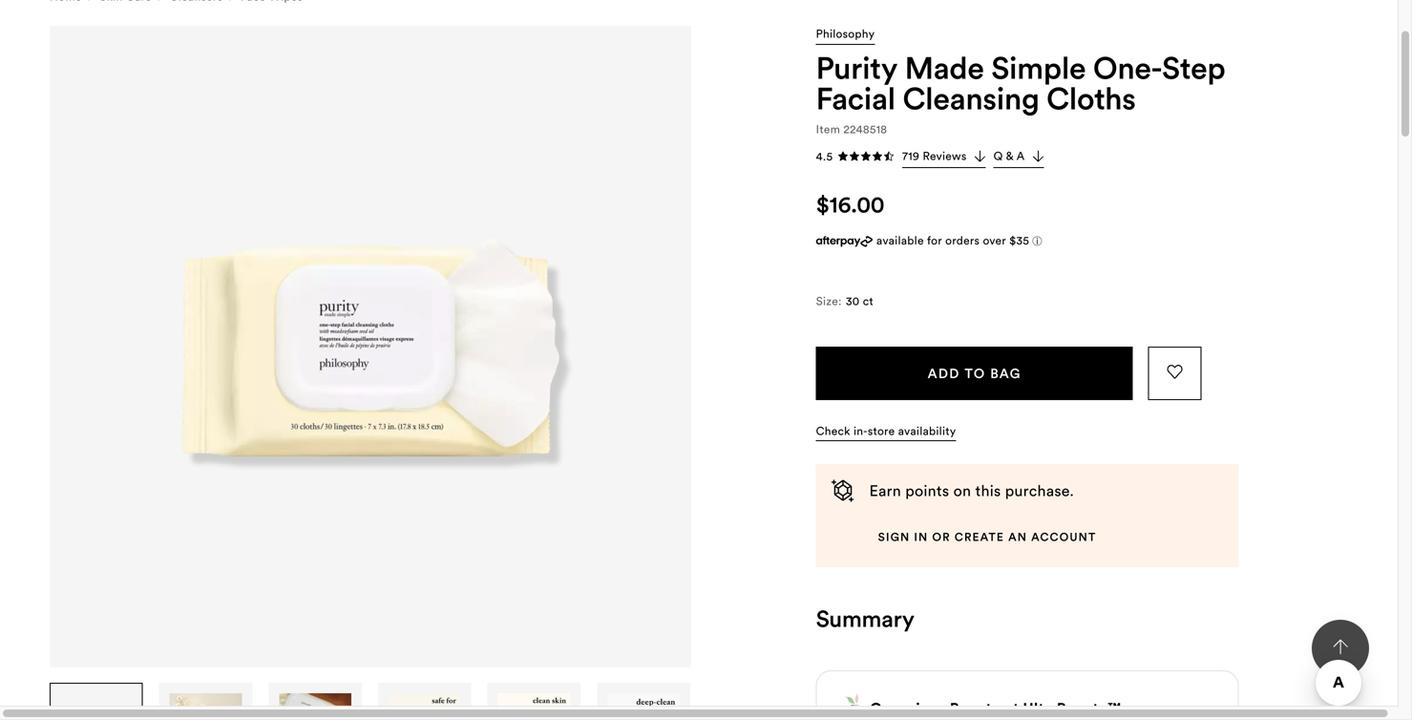 Task type: vqa. For each thing, say whether or not it's contained in the screenshot.
ingredients
no



Task type: locate. For each thing, give the bounding box(es) containing it.
starfilled image right 4.5
[[838, 151, 849, 162]]

sign
[[879, 530, 911, 544]]

one-
[[1094, 48, 1163, 87]]

account
[[1032, 530, 1097, 544]]

philosophy purity made simple one-step facial cleansing cloths #1 image inside 1 / 9 'group'
[[60, 694, 132, 720]]

store
[[868, 424, 895, 438]]

1 horizontal spatial starfilled image
[[872, 151, 884, 162]]

0 horizontal spatial withiconright image
[[975, 151, 986, 162]]

philosophy purity made simple one-step facial cleansing cloths #1 image
[[50, 26, 692, 668], [60, 694, 132, 720]]

withiconright image left q
[[975, 151, 986, 162]]

0 horizontal spatial starfilled image
[[838, 151, 849, 162]]

ct
[[863, 294, 874, 308]]

check
[[816, 424, 851, 438]]

add
[[928, 365, 961, 382]]

available
[[877, 233, 924, 247]]

2 withiconright image from the left
[[1033, 151, 1045, 162]]

starfilled image down 2248518
[[872, 151, 884, 162]]

2 / 9 group
[[159, 683, 253, 720]]

add to bag button
[[816, 347, 1134, 400]]

1 / 9 group
[[50, 683, 144, 720]]

1 withiconright image from the left
[[975, 151, 986, 162]]

beauty™
[[1057, 699, 1122, 718]]

or
[[933, 530, 951, 544]]

check in-store availability button
[[816, 423, 957, 441]]

facial
[[816, 79, 896, 118]]

starfilled image left starhalf icon
[[861, 151, 872, 162]]

withiconright image
[[975, 151, 986, 162], [1033, 151, 1045, 162]]

conscious beauty at ulta beauty™
[[870, 699, 1122, 718]]

4.5
[[816, 149, 833, 163]]

1 starfilled image from the left
[[849, 151, 861, 162]]

1 vertical spatial philosophy purity made simple one-step facial cleansing cloths #1 image
[[60, 694, 132, 720]]

sign in or create an account button
[[870, 522, 1106, 552]]

conscious
[[870, 699, 946, 718]]

philosophy link
[[816, 26, 875, 45]]

starfilled image
[[849, 151, 861, 162], [861, 151, 872, 162]]

over
[[983, 233, 1007, 247]]

philosophy
[[816, 26, 875, 41]]

made
[[905, 48, 984, 87]]

starfilled image down 2248518
[[849, 151, 861, 162]]

a
[[1017, 149, 1025, 163]]

philosophy purity made simple one-step facial cleansing cloths #2 image
[[170, 694, 242, 720]]

withiconright image right a
[[1033, 151, 1045, 162]]

an
[[1009, 530, 1028, 544]]

philosophy purity made simple one-step facial cleansing cloths #3 image
[[279, 694, 352, 720]]

starfilled image
[[838, 151, 849, 162], [872, 151, 884, 162]]

q & a link
[[994, 144, 1045, 168]]

719 reviews
[[903, 149, 967, 163]]

withiconright image inside q & a link
[[1033, 151, 1045, 162]]

availability
[[899, 424, 957, 438]]

starhalf image
[[884, 151, 895, 162]]

item
[[816, 122, 841, 136]]

1 horizontal spatial withiconright image
[[1033, 151, 1045, 162]]

q
[[994, 149, 1004, 163]]

at
[[1005, 699, 1020, 718]]

earn
[[870, 481, 902, 501]]

$35
[[1010, 233, 1030, 247]]

this
[[976, 481, 1002, 501]]

add to bag
[[928, 365, 1022, 382]]

withiconright image for q & a
[[1033, 151, 1045, 162]]



Task type: describe. For each thing, give the bounding box(es) containing it.
product images carousel region
[[50, 26, 692, 720]]

step
[[1163, 48, 1226, 87]]

4 / 9 group
[[378, 683, 473, 720]]

sign in or create an account
[[879, 530, 1097, 544]]

back to top image
[[1334, 639, 1349, 655]]

2 starfilled image from the left
[[872, 151, 884, 162]]

check in-store availability
[[816, 424, 957, 438]]

orders
[[946, 233, 980, 247]]

points
[[906, 481, 950, 501]]

create
[[955, 530, 1005, 544]]

2 starfilled image from the left
[[861, 151, 872, 162]]

simple
[[992, 48, 1086, 87]]

for
[[928, 233, 943, 247]]

30
[[846, 294, 860, 308]]

withicon image
[[1168, 364, 1183, 380]]

summary
[[816, 604, 915, 633]]

3 / 9 group
[[269, 683, 363, 720]]

cleansing
[[903, 79, 1040, 118]]

purity
[[816, 48, 898, 87]]

earn points on this purchase.
[[870, 481, 1075, 501]]

bag
[[991, 365, 1022, 382]]

in-
[[854, 424, 868, 438]]

2248518
[[844, 122, 888, 136]]

philosophy purity made simple one-step facial cleansing cloths item 2248518
[[816, 26, 1226, 136]]

size: 30 ct
[[816, 294, 874, 308]]

purchase.
[[1006, 481, 1075, 501]]

philosophy purity made simple one-step facial cleansing cloths #5 image
[[498, 694, 571, 720]]

available for orders over $35
[[877, 233, 1033, 247]]

ulta
[[1024, 699, 1053, 718]]

$16.00
[[816, 190, 885, 219]]

on
[[954, 481, 972, 501]]

to
[[965, 365, 986, 382]]

&
[[1006, 149, 1014, 163]]

philosophy purity made simple one-step facial cleansing cloths #6 image
[[608, 694, 680, 720]]

beauty
[[950, 699, 1001, 718]]

6 / 9 group
[[597, 683, 692, 720]]

withiconright image for 719
[[975, 151, 986, 162]]

5 / 9 group
[[488, 683, 582, 720]]

719
[[903, 149, 920, 163]]

in
[[915, 530, 929, 544]]

1 starfilled image from the left
[[838, 151, 849, 162]]

reviews
[[923, 149, 967, 163]]

q & a
[[994, 149, 1025, 163]]

size:
[[816, 294, 842, 308]]

cloths
[[1047, 79, 1136, 118]]

0 vertical spatial philosophy purity made simple one-step facial cleansing cloths #1 image
[[50, 26, 692, 668]]

philosophy purity made simple one-step facial cleansing cloths #4 image
[[389, 694, 461, 720]]



